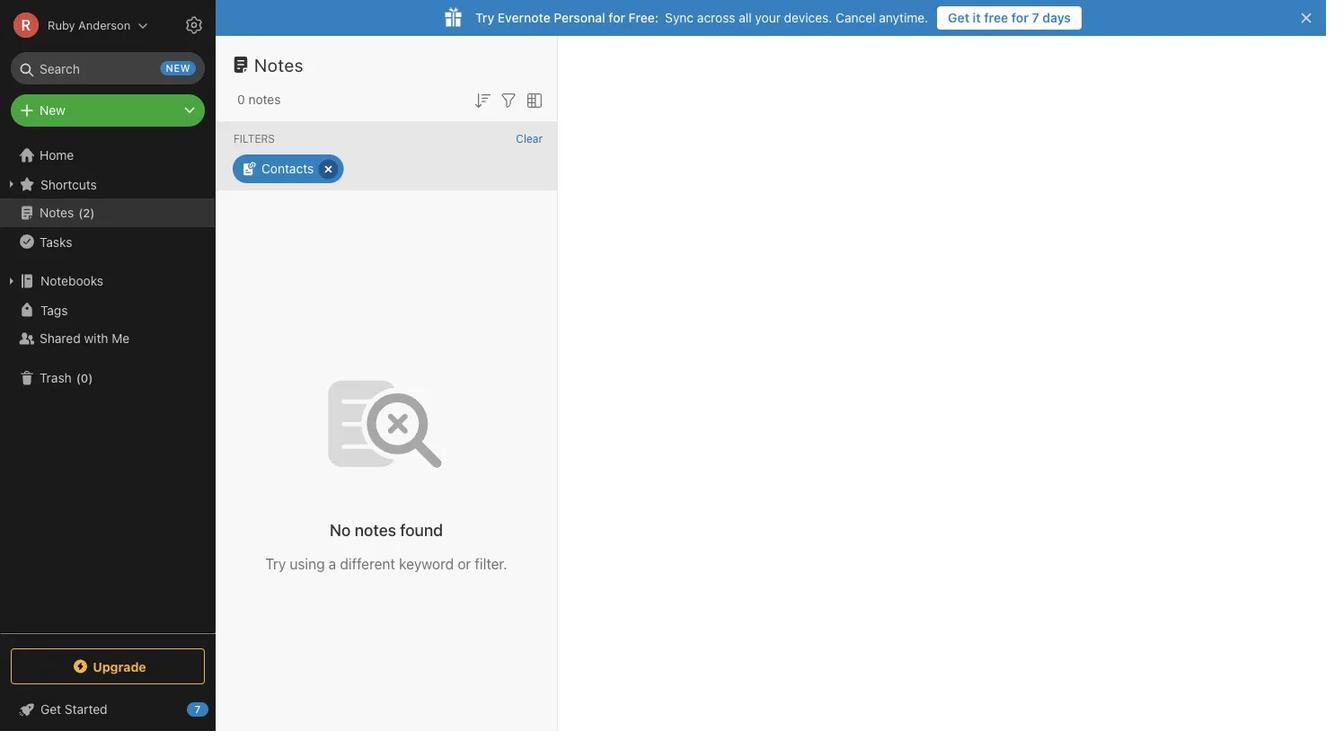 Task type: describe. For each thing, give the bounding box(es) containing it.
notes for no
[[355, 521, 396, 540]]

( for notes
[[78, 206, 83, 219]]

notebooks
[[40, 274, 103, 288]]

0 inside note list element
[[237, 92, 245, 107]]

shortcuts
[[40, 177, 97, 192]]

notebooks link
[[0, 267, 215, 296]]

shared with me link
[[0, 324, 215, 353]]

home
[[40, 148, 74, 163]]

tasks
[[40, 234, 72, 249]]

upgrade
[[93, 659, 146, 674]]

get for get it free for 7 days
[[948, 10, 969, 25]]

home link
[[0, 141, 216, 170]]

Sort options field
[[472, 88, 493, 111]]

get it free for 7 days
[[948, 10, 1071, 25]]

filters
[[234, 132, 275, 145]]

a
[[329, 556, 336, 573]]

get it free for 7 days button
[[937, 6, 1082, 30]]

evernote
[[498, 10, 550, 25]]

try for try evernote personal for free: sync across all your devices. cancel anytime.
[[475, 10, 494, 25]]

for for 7
[[1011, 10, 1029, 25]]

sync
[[665, 10, 694, 25]]

trash
[[40, 371, 72, 385]]

no notes found
[[330, 521, 443, 540]]

no
[[330, 521, 351, 540]]

shared with me
[[40, 331, 130, 346]]

try for try using a different keyword or filter.
[[265, 556, 286, 573]]

started
[[65, 702, 107, 717]]

get for get started
[[40, 702, 61, 717]]

keyword
[[399, 556, 454, 573]]

tasks button
[[0, 227, 215, 256]]

note window - empty element
[[558, 36, 1326, 731]]

notes for notes ( 2 )
[[40, 205, 74, 220]]

for for free:
[[609, 10, 625, 25]]

trash ( 0 )
[[40, 371, 93, 385]]

new
[[166, 62, 190, 74]]

Add filters field
[[498, 88, 519, 111]]

free:
[[629, 10, 659, 25]]

tree containing home
[[0, 141, 216, 632]]

notes for notes
[[254, 54, 304, 75]]

new search field
[[23, 52, 196, 84]]

contacts button
[[233, 155, 343, 183]]

different
[[340, 556, 395, 573]]

Search text field
[[23, 52, 192, 84]]

Account field
[[0, 7, 148, 43]]

contacts
[[261, 161, 314, 176]]

devices.
[[784, 10, 832, 25]]

7 inside help and learning task checklist field
[[195, 704, 201, 716]]

View options field
[[519, 88, 545, 111]]

days
[[1042, 10, 1071, 25]]

anderson
[[78, 18, 130, 32]]

cancel
[[836, 10, 875, 25]]



Task type: vqa. For each thing, say whether or not it's contained in the screenshot.
BY
no



Task type: locate. For each thing, give the bounding box(es) containing it.
try using a different keyword or filter.
[[265, 556, 507, 573]]

note list element
[[216, 36, 558, 731]]

all
[[739, 10, 752, 25]]

1 vertical spatial (
[[76, 371, 81, 385]]

get started
[[40, 702, 107, 717]]

ruby anderson
[[48, 18, 130, 32]]

0 horizontal spatial for
[[609, 10, 625, 25]]

0 vertical spatial get
[[948, 10, 969, 25]]

1 horizontal spatial 7
[[1032, 10, 1039, 25]]

0 vertical spatial 7
[[1032, 10, 1039, 25]]

7 left days
[[1032, 10, 1039, 25]]

personal
[[554, 10, 605, 25]]

1 vertical spatial get
[[40, 702, 61, 717]]

free
[[984, 10, 1008, 25]]

(
[[78, 206, 83, 219], [76, 371, 81, 385]]

) right trash
[[88, 371, 93, 385]]

notes ( 2 )
[[40, 205, 95, 220]]

( inside notes ( 2 )
[[78, 206, 83, 219]]

0 vertical spatial notes
[[248, 92, 281, 107]]

0 horizontal spatial notes
[[248, 92, 281, 107]]

1 horizontal spatial notes
[[254, 54, 304, 75]]

across
[[697, 10, 735, 25]]

notes
[[248, 92, 281, 107], [355, 521, 396, 540]]

me
[[112, 331, 130, 346]]

shared
[[40, 331, 81, 346]]

for left free:
[[609, 10, 625, 25]]

for right free
[[1011, 10, 1029, 25]]

1 horizontal spatial 0
[[237, 92, 245, 107]]

0 right trash
[[81, 371, 88, 385]]

notes up 0 notes
[[254, 54, 304, 75]]

) down shortcuts button
[[90, 206, 95, 219]]

0 horizontal spatial 0
[[81, 371, 88, 385]]

ruby
[[48, 18, 75, 32]]

0 horizontal spatial notes
[[40, 205, 74, 220]]

1 horizontal spatial for
[[1011, 10, 1029, 25]]

0 horizontal spatial 7
[[195, 704, 201, 716]]

notes
[[254, 54, 304, 75], [40, 205, 74, 220]]

using
[[290, 556, 325, 573]]

0 vertical spatial )
[[90, 206, 95, 219]]

2 for from the left
[[1011, 10, 1029, 25]]

1 for from the left
[[609, 10, 625, 25]]

0 vertical spatial 0
[[237, 92, 245, 107]]

get inside help and learning task checklist field
[[40, 702, 61, 717]]

anytime.
[[879, 10, 928, 25]]

( inside trash ( 0 )
[[76, 371, 81, 385]]

0 inside trash ( 0 )
[[81, 371, 88, 385]]

0 notes
[[237, 92, 281, 107]]

clear button
[[516, 132, 543, 145]]

) for trash
[[88, 371, 93, 385]]

7 left click to collapse icon at the left of the page
[[195, 704, 201, 716]]

expand notebooks image
[[4, 274, 19, 288]]

1 vertical spatial notes
[[355, 521, 396, 540]]

1 vertical spatial notes
[[40, 205, 74, 220]]

1 vertical spatial 0
[[81, 371, 88, 385]]

for
[[609, 10, 625, 25], [1011, 10, 1029, 25]]

notes up filters
[[248, 92, 281, 107]]

1 vertical spatial try
[[265, 556, 286, 573]]

( for trash
[[76, 371, 81, 385]]

( right trash
[[76, 371, 81, 385]]

notes up tasks
[[40, 205, 74, 220]]

try left evernote
[[475, 10, 494, 25]]

upgrade button
[[11, 649, 205, 685]]

get inside button
[[948, 10, 969, 25]]

2
[[83, 206, 90, 219]]

tags
[[40, 303, 68, 317]]

clear
[[516, 132, 543, 145]]

1 vertical spatial )
[[88, 371, 93, 385]]

)
[[90, 206, 95, 219], [88, 371, 93, 385]]

) inside notes ( 2 )
[[90, 206, 95, 219]]

get left it
[[948, 10, 969, 25]]

7
[[1032, 10, 1039, 25], [195, 704, 201, 716]]

tree
[[0, 141, 216, 632]]

( down shortcuts
[[78, 206, 83, 219]]

get left started at left
[[40, 702, 61, 717]]

tags button
[[0, 296, 215, 324]]

try inside note list element
[[265, 556, 286, 573]]

try left using
[[265, 556, 286, 573]]

it
[[973, 10, 981, 25]]

filter.
[[475, 556, 507, 573]]

7 inside button
[[1032, 10, 1039, 25]]

) for notes
[[90, 206, 95, 219]]

notes up different
[[355, 521, 396, 540]]

settings image
[[183, 14, 205, 36]]

1 horizontal spatial notes
[[355, 521, 396, 540]]

shortcuts button
[[0, 170, 215, 199]]

try evernote personal for free: sync across all your devices. cancel anytime.
[[475, 10, 928, 25]]

1 horizontal spatial get
[[948, 10, 969, 25]]

0 horizontal spatial try
[[265, 556, 286, 573]]

1 vertical spatial 7
[[195, 704, 201, 716]]

notes for 0
[[248, 92, 281, 107]]

new button
[[11, 94, 205, 127]]

0 vertical spatial try
[[475, 10, 494, 25]]

click to collapse image
[[209, 698, 222, 720]]

try
[[475, 10, 494, 25], [265, 556, 286, 573]]

found
[[400, 521, 443, 540]]

Help and Learning task checklist field
[[0, 695, 216, 724]]

or
[[458, 556, 471, 573]]

1 horizontal spatial try
[[475, 10, 494, 25]]

0 vertical spatial (
[[78, 206, 83, 219]]

notes inside note list element
[[254, 54, 304, 75]]

new
[[40, 103, 65, 118]]

add filters image
[[498, 90, 519, 111]]

0
[[237, 92, 245, 107], [81, 371, 88, 385]]

for inside button
[[1011, 10, 1029, 25]]

get
[[948, 10, 969, 25], [40, 702, 61, 717]]

) inside trash ( 0 )
[[88, 371, 93, 385]]

with
[[84, 331, 108, 346]]

0 up filters
[[237, 92, 245, 107]]

0 horizontal spatial get
[[40, 702, 61, 717]]

your
[[755, 10, 781, 25]]

0 vertical spatial notes
[[254, 54, 304, 75]]



